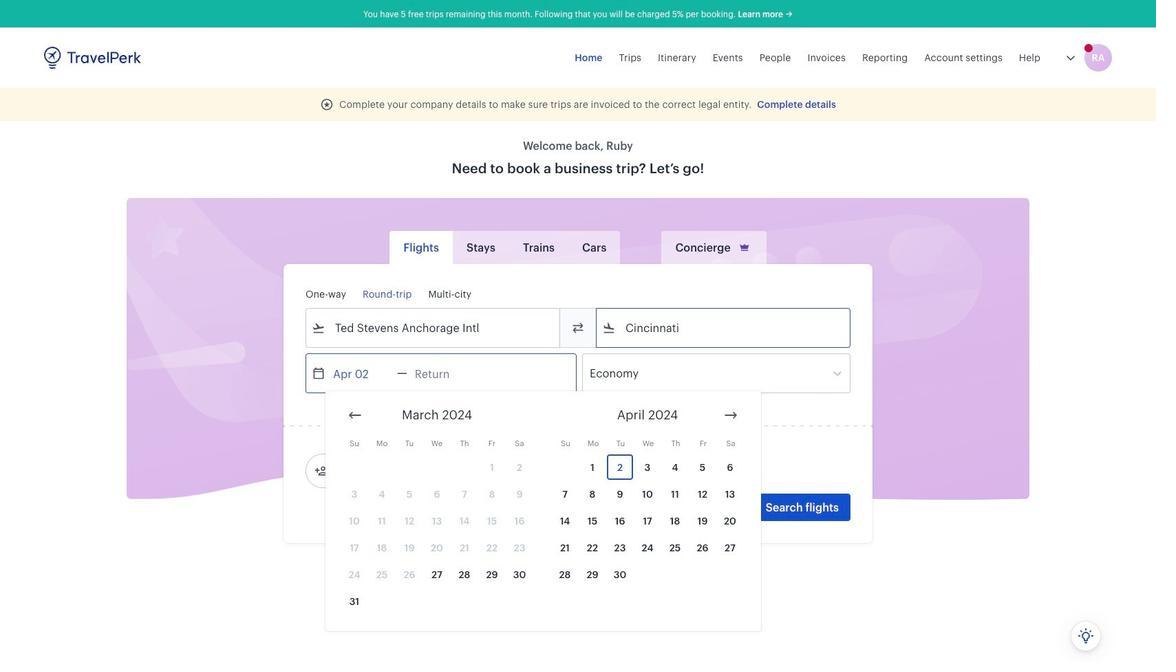 Task type: vqa. For each thing, say whether or not it's contained in the screenshot.
Move backward to switch to the previous month. icon
yes



Task type: locate. For each thing, give the bounding box(es) containing it.
Add first traveler search field
[[328, 460, 471, 482]]

To search field
[[616, 317, 832, 339]]



Task type: describe. For each thing, give the bounding box(es) containing it.
From search field
[[325, 317, 542, 339]]

move backward to switch to the previous month. image
[[347, 407, 363, 424]]

Depart text field
[[325, 354, 397, 393]]

calendar application
[[325, 392, 1156, 632]]

move forward to switch to the next month. image
[[723, 407, 739, 424]]

Return text field
[[407, 354, 479, 393]]



